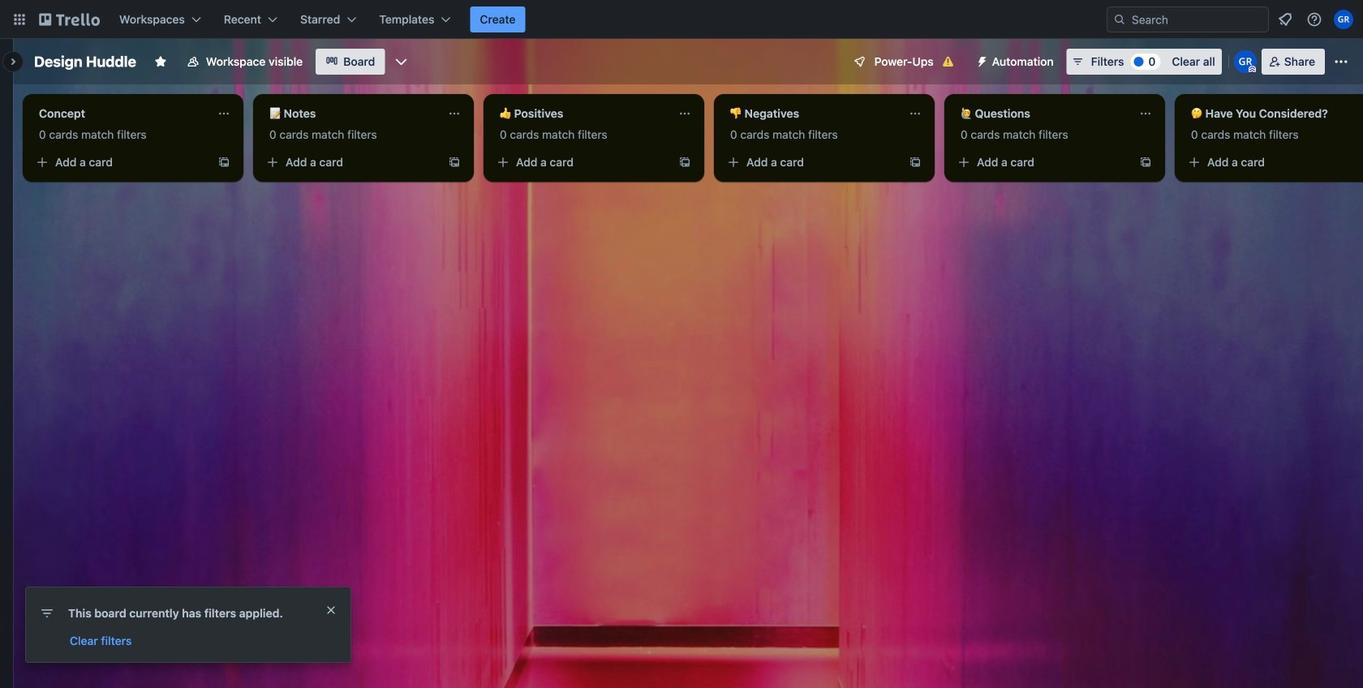 Task type: vqa. For each thing, say whether or not it's contained in the screenshot.
all
no



Task type: describe. For each thing, give the bounding box(es) containing it.
3 create from template… image from the left
[[1140, 156, 1153, 169]]

1 create from template… image from the left
[[218, 156, 231, 169]]

0 notifications image
[[1276, 10, 1295, 29]]

greg robinson (gregrobinson96) image
[[1234, 50, 1257, 73]]

search image
[[1114, 13, 1127, 26]]

back to home image
[[39, 6, 100, 32]]

show menu image
[[1334, 54, 1350, 70]]

sm image
[[970, 49, 992, 71]]

primary element
[[0, 0, 1364, 39]]



Task type: locate. For each thing, give the bounding box(es) containing it.
alert
[[26, 588, 351, 662]]

None text field
[[29, 101, 211, 127], [260, 101, 442, 127], [721, 101, 903, 127], [951, 101, 1133, 127], [29, 101, 211, 127], [260, 101, 442, 127], [721, 101, 903, 127], [951, 101, 1133, 127]]

greg robinson (gregrobinson96) image
[[1334, 10, 1354, 29]]

star or unstar board image
[[154, 55, 167, 68]]

open information menu image
[[1307, 11, 1323, 28]]

this member is an admin of this board. image
[[1249, 66, 1256, 73]]

1 create from template… image from the left
[[448, 156, 461, 169]]

2 create from template… image from the left
[[909, 156, 922, 169]]

dismiss flag image
[[325, 604, 338, 617]]

0 horizontal spatial create from template… image
[[448, 156, 461, 169]]

Search field
[[1127, 8, 1269, 31]]

2 create from template… image from the left
[[679, 156, 692, 169]]

0 horizontal spatial create from template… image
[[218, 156, 231, 169]]

1 horizontal spatial create from template… image
[[909, 156, 922, 169]]

customize views image
[[393, 54, 409, 70]]

create from template… image
[[218, 156, 231, 169], [909, 156, 922, 169]]

1 horizontal spatial create from template… image
[[679, 156, 692, 169]]

Board name text field
[[26, 49, 144, 75]]

2 horizontal spatial create from template… image
[[1140, 156, 1153, 169]]

None text field
[[490, 101, 672, 127], [1182, 101, 1364, 127], [490, 101, 672, 127], [1182, 101, 1364, 127]]

create from template… image
[[448, 156, 461, 169], [679, 156, 692, 169], [1140, 156, 1153, 169]]



